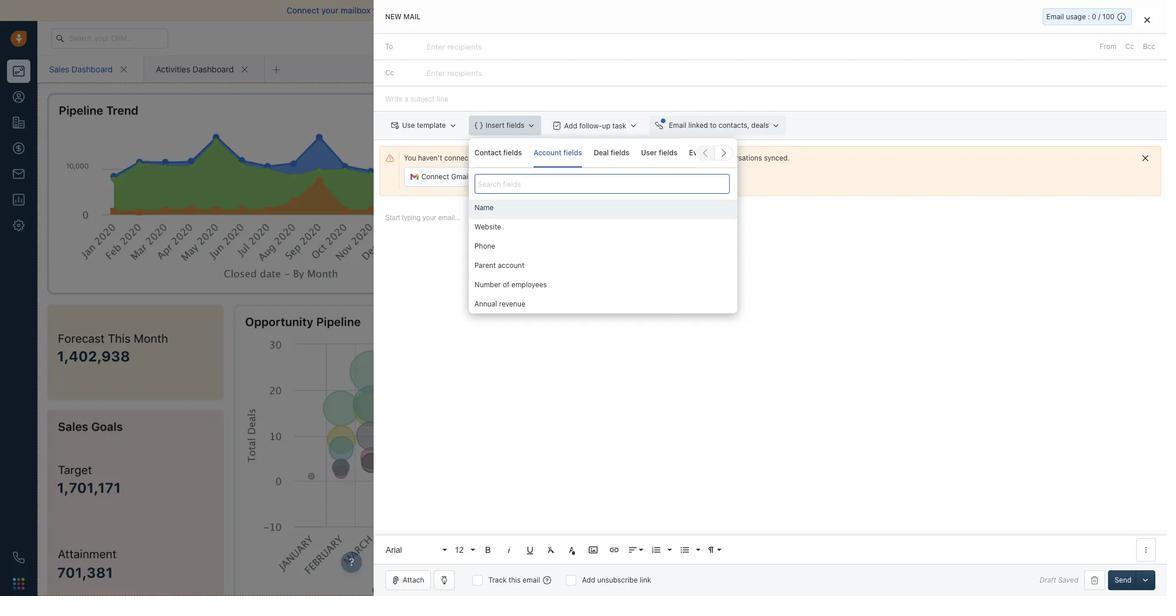 Task type: locate. For each thing, give the bounding box(es) containing it.
freshworks switcher image
[[13, 578, 25, 590]]

this
[[509, 576, 521, 585]]

0 horizontal spatial cc
[[385, 68, 394, 77]]

deliverability
[[416, 5, 465, 15]]

send button
[[1109, 571, 1139, 591]]

0 vertical spatial add
[[565, 121, 578, 130]]

add
[[565, 121, 578, 130], [582, 576, 596, 585]]

add unsubscribe link
[[582, 576, 652, 585]]

template
[[417, 121, 446, 130]]

to inside button
[[710, 121, 717, 130]]

fields left the
[[564, 148, 582, 157]]

insert image (⌘p) image
[[588, 545, 599, 556]]

email left the linked
[[669, 121, 687, 130]]

improve
[[383, 5, 414, 15]]

use template
[[402, 121, 446, 130]]

event
[[690, 148, 709, 157]]

of
[[558, 5, 566, 15], [503, 281, 510, 289]]

dashboard
[[72, 64, 113, 74], [193, 64, 234, 74]]

different
[[535, 172, 563, 181]]

a
[[529, 172, 533, 181]]

deal
[[594, 148, 609, 157]]

close image
[[1145, 16, 1151, 23]]

0 horizontal spatial dashboard
[[72, 64, 113, 74]]

fields right the deal
[[611, 148, 630, 157]]

Write a subject line text field
[[374, 87, 1168, 111]]

user fields link
[[641, 138, 678, 167]]

number of employees
[[475, 281, 547, 289]]

fields for event fields
[[710, 148, 729, 157]]

use
[[402, 121, 415, 130]]

what's new image
[[1083, 35, 1091, 43]]

connect for connect gmail
[[422, 172, 450, 181]]

new mail
[[385, 12, 421, 21]]

task
[[613, 121, 627, 130]]

12 button
[[451, 539, 477, 562]]

contacts,
[[719, 121, 750, 130]]

application containing arial
[[374, 202, 1168, 564]]

fields right insert
[[507, 121, 525, 130]]

email right this
[[523, 576, 540, 585]]

fields right it
[[659, 148, 678, 157]]

italic (⌘i) image
[[504, 545, 515, 556]]

add left "unsubscribe"
[[582, 576, 596, 585]]

0 horizontal spatial email
[[669, 121, 687, 130]]

1 vertical spatial add
[[582, 576, 596, 585]]

cc left 'bcc'
[[1126, 42, 1135, 51]]

bcc
[[1144, 42, 1156, 51]]

add follow-up task button
[[548, 116, 644, 136], [548, 116, 644, 136]]

add for add follow-up task
[[565, 121, 578, 130]]

activities
[[156, 64, 190, 74]]

event fields link
[[690, 138, 729, 167]]

your
[[322, 5, 339, 15], [700, 154, 715, 162]]

0 vertical spatial email
[[1047, 12, 1065, 21]]

mail
[[404, 12, 421, 21]]

insert
[[486, 121, 505, 130]]

dialog
[[374, 0, 1168, 597]]

fields for insert fields
[[507, 121, 525, 130]]

email
[[1047, 12, 1065, 21], [669, 121, 687, 130]]

0 horizontal spatial your
[[322, 5, 339, 15]]

connect down haven't
[[422, 172, 450, 181]]

of right sync
[[558, 5, 566, 15]]

cc down to
[[385, 68, 394, 77]]

email left usage
[[1047, 12, 1065, 21]]

to
[[373, 5, 381, 15], [710, 121, 717, 130], [581, 154, 588, 162], [674, 154, 680, 162]]

link
[[640, 576, 652, 585]]

2 dashboard from the left
[[193, 64, 234, 74]]

close image
[[1150, 8, 1156, 13]]

2-
[[512, 5, 521, 15]]

fields for deal fields
[[611, 148, 630, 157]]

dashboard for activities dashboard
[[193, 64, 234, 74]]

Search fields search field
[[475, 174, 730, 194]]

connect inside connect a different email button
[[499, 172, 527, 181]]

email right sync
[[568, 5, 589, 15]]

1 vertical spatial email
[[669, 121, 687, 130]]

1 vertical spatial your
[[700, 154, 715, 162]]

account
[[534, 148, 562, 157]]

of right 'number'
[[503, 281, 510, 289]]

insert link (⌘k) image
[[609, 545, 620, 556]]

text color image
[[567, 545, 578, 556]]

to right the linked
[[710, 121, 717, 130]]

connect your mailbox link
[[287, 5, 373, 15]]

fields inside dropdown button
[[507, 121, 525, 130]]

email
[[568, 5, 589, 15], [565, 172, 582, 181], [523, 576, 540, 585]]

1 vertical spatial email
[[565, 172, 582, 181]]

paragraph format image
[[706, 545, 717, 556]]

enable
[[484, 5, 510, 15]]

application
[[374, 202, 1168, 564]]

fields right event
[[710, 148, 729, 157]]

ordered list image
[[651, 545, 662, 556]]

contact
[[475, 148, 502, 157]]

revenue
[[499, 300, 526, 309]]

user
[[641, 148, 657, 157]]

add left the follow- at the top
[[565, 121, 578, 130]]

your right keep
[[700, 154, 715, 162]]

1 dashboard from the left
[[72, 64, 113, 74]]

to left the
[[581, 154, 588, 162]]

dashboard right the activities
[[193, 64, 234, 74]]

your left mailbox
[[322, 5, 339, 15]]

haven't
[[418, 154, 443, 162]]

1 horizontal spatial your
[[700, 154, 715, 162]]

from
[[1100, 42, 1117, 51]]

1 horizontal spatial add
[[582, 576, 596, 585]]

account fields link
[[534, 138, 582, 167]]

0 horizontal spatial add
[[565, 121, 578, 130]]

1 horizontal spatial dashboard
[[193, 64, 234, 74]]

connect left a
[[499, 172, 527, 181]]

dashboard for sales dashboard
[[72, 64, 113, 74]]

draft saved
[[1040, 576, 1079, 585]]

cc
[[1126, 42, 1135, 51], [385, 68, 394, 77]]

email inside button
[[669, 121, 687, 130]]

account
[[498, 261, 525, 270]]

fields for user fields
[[659, 148, 678, 157]]

clear formatting image
[[546, 545, 557, 556]]

add follow-up task
[[565, 121, 627, 130]]

follow-
[[580, 121, 602, 130]]

linked
[[689, 121, 708, 130]]

unordered list image
[[680, 545, 690, 556]]

up
[[602, 121, 611, 130]]

0 vertical spatial of
[[558, 5, 566, 15]]

fields
[[507, 121, 525, 130], [504, 148, 522, 157], [564, 148, 582, 157], [611, 148, 630, 157], [659, 148, 678, 157], [710, 148, 729, 157]]

1 horizontal spatial cc
[[1126, 42, 1135, 51]]

name
[[475, 203, 494, 212]]

group
[[469, 200, 738, 375]]

fields right contact
[[504, 148, 522, 157]]

dashboard right sales
[[72, 64, 113, 74]]

connect left mailbox
[[287, 5, 319, 15]]

insert fields
[[486, 121, 525, 130]]

track
[[489, 576, 507, 585]]

0 vertical spatial your
[[322, 5, 339, 15]]

:
[[1089, 12, 1091, 21]]

12
[[455, 545, 464, 555]]

mailbox
[[341, 5, 371, 15]]

1 vertical spatial of
[[503, 281, 510, 289]]

saved
[[1059, 576, 1079, 585]]

add for add unsubscribe link
[[582, 576, 596, 585]]

arial
[[386, 545, 402, 555]]

1 horizontal spatial email
[[1047, 12, 1065, 21]]

deals
[[752, 121, 769, 130]]

0 horizontal spatial of
[[503, 281, 510, 289]]

connect inside connect gmail button
[[422, 172, 450, 181]]

email right the different in the left top of the page
[[565, 172, 582, 181]]

parent account
[[475, 261, 525, 270]]



Task type: describe. For each thing, give the bounding box(es) containing it.
Enter recipients text field
[[427, 37, 485, 56]]

usage
[[1067, 12, 1087, 21]]

align image
[[628, 545, 638, 556]]

activities dashboard
[[156, 64, 234, 74]]

draft
[[1040, 576, 1057, 585]]

connect gmail button
[[404, 167, 477, 187]]

connect for connect your mailbox to improve deliverability and enable 2-way sync of email conversations.
[[287, 5, 319, 15]]

contact fields
[[475, 148, 522, 157]]

number
[[475, 281, 501, 289]]

0 vertical spatial cc
[[1126, 42, 1135, 51]]

email image
[[1052, 33, 1060, 43]]

fields for contact fields
[[504, 148, 522, 157]]

underline (⌘u) image
[[525, 545, 536, 556]]

email inside button
[[565, 172, 582, 181]]

Enter recipients text field
[[427, 64, 485, 82]]

0 vertical spatial email
[[568, 5, 589, 15]]

new
[[385, 12, 402, 21]]

Search your CRM... text field
[[51, 28, 168, 48]]

unsubscribe
[[598, 576, 638, 585]]

ben.nelson1980@gmail.com
[[482, 154, 579, 162]]

attach
[[403, 576, 424, 585]]

explore plans link
[[941, 31, 999, 45]]

conversations
[[717, 154, 763, 162]]

annual
[[475, 300, 497, 309]]

deal fields
[[594, 148, 630, 157]]

it
[[652, 154, 656, 162]]

100
[[1103, 12, 1115, 21]]

and
[[468, 5, 482, 15]]

gmail
[[451, 172, 470, 181]]

attach button
[[385, 571, 431, 591]]

connect left it
[[622, 154, 650, 162]]

annual revenue
[[475, 300, 526, 309]]

connect a different email button
[[482, 167, 589, 187]]

deal fields link
[[594, 138, 630, 167]]

explore plans
[[947, 33, 993, 42]]

sales
[[49, 64, 69, 74]]

your inside dialog
[[700, 154, 715, 162]]

sales dashboard
[[49, 64, 113, 74]]

send
[[1115, 576, 1132, 585]]

employees
[[512, 281, 547, 289]]

dialog containing arial
[[374, 0, 1168, 597]]

connected
[[445, 154, 480, 162]]

contact fields link
[[475, 138, 522, 167]]

2 vertical spatial email
[[523, 576, 540, 585]]

more misc image
[[1142, 545, 1152, 556]]

phone
[[475, 242, 496, 251]]

phone element
[[7, 546, 30, 570]]

crm.
[[602, 154, 620, 162]]

connect gmail
[[422, 172, 470, 181]]

1 horizontal spatial of
[[558, 5, 566, 15]]

you haven't connected ben.nelson1980@gmail.com to the crm. connect it now to keep your conversations synced.
[[404, 154, 790, 162]]

fields for account fields
[[564, 148, 582, 157]]

track this email
[[489, 576, 540, 585]]

use template button
[[385, 116, 463, 136]]

sync
[[538, 5, 556, 15]]

now
[[658, 154, 672, 162]]

to left new
[[373, 5, 381, 15]]

email linked to contacts, deals
[[669, 121, 769, 130]]

account fields
[[534, 148, 582, 157]]

way
[[521, 5, 536, 15]]

synced.
[[765, 154, 790, 162]]

email for email linked to contacts, deals
[[669, 121, 687, 130]]

email for email usage : 0 / 100
[[1047, 12, 1065, 21]]

phone image
[[13, 552, 25, 564]]

website
[[475, 223, 501, 231]]

insert fields button
[[469, 116, 542, 136]]

to
[[385, 42, 393, 51]]

keep
[[682, 154, 698, 162]]

/
[[1099, 12, 1101, 21]]

email usage : 0 / 100
[[1047, 12, 1115, 21]]

bold (⌘b) image
[[483, 545, 493, 556]]

explore
[[947, 33, 972, 42]]

connect your mailbox to improve deliverability and enable 2-way sync of email conversations.
[[287, 5, 648, 15]]

event fields
[[690, 148, 729, 157]]

plans
[[974, 33, 993, 42]]

to right now
[[674, 154, 680, 162]]

you
[[404, 154, 416, 162]]

the
[[589, 154, 600, 162]]

1 vertical spatial cc
[[385, 68, 394, 77]]

parent
[[475, 261, 496, 270]]

0
[[1093, 12, 1097, 21]]

arial button
[[382, 539, 449, 562]]

connect for connect a different email
[[499, 172, 527, 181]]

connect a different email
[[499, 172, 582, 181]]

email linked to contacts, deals button
[[649, 116, 786, 136]]

conversations.
[[591, 5, 648, 15]]

group containing name
[[469, 200, 738, 375]]



Task type: vqa. For each thing, say whether or not it's contained in the screenshot.
Connect Your Mailbox link on the left of page
yes



